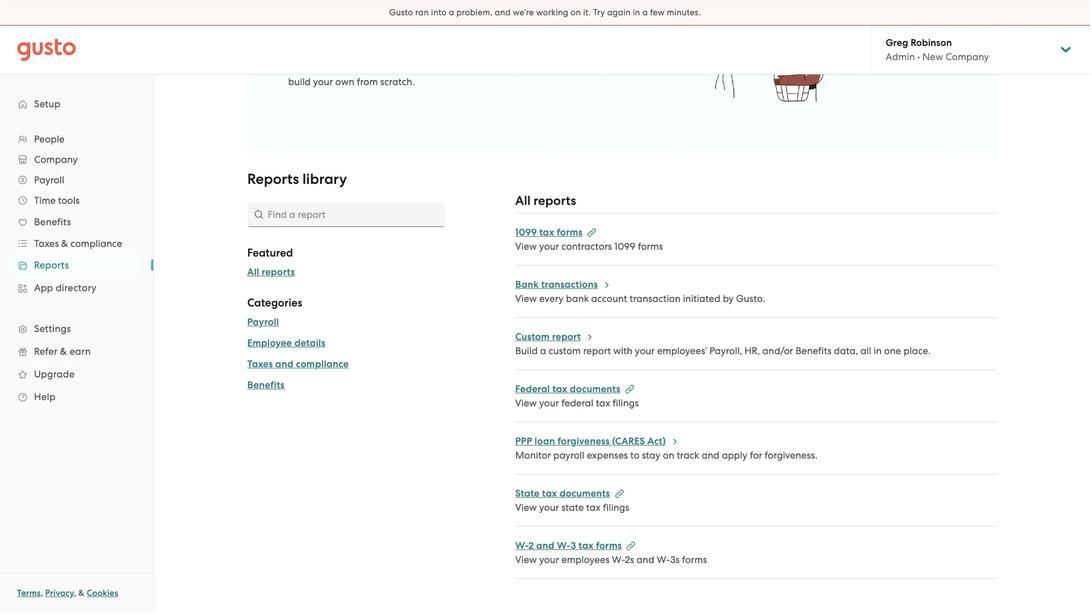 Task type: describe. For each thing, give the bounding box(es) containing it.
app directory
[[34, 282, 97, 294]]

again
[[608, 7, 631, 18]]

1 horizontal spatial on
[[663, 450, 675, 461]]

bank
[[516, 279, 539, 291]]

company inside dropdown button
[[34, 154, 78, 165]]

0 vertical spatial in
[[633, 7, 641, 18]]

employee
[[247, 338, 292, 349]]

view for 1099
[[516, 241, 537, 252]]

reports link
[[11, 255, 142, 276]]

and left we're
[[495, 7, 511, 18]]

monitor
[[516, 450, 551, 461]]

compliance for taxes and compliance
[[296, 359, 349, 370]]

expenses
[[587, 450, 628, 461]]

setup link
[[11, 94, 142, 114]]

and right 2s
[[637, 555, 655, 566]]

benefits button
[[247, 379, 285, 393]]

taxes for taxes & compliance
[[34, 238, 59, 249]]

1 vertical spatial one
[[885, 345, 902, 357]]

custom
[[549, 345, 581, 357]]

documents for state tax documents
[[560, 488, 611, 500]]

build
[[288, 76, 311, 88]]

working
[[537, 7, 569, 18]]

ran
[[416, 7, 429, 18]]

reports library
[[247, 170, 347, 188]]

employee details
[[247, 338, 326, 349]]

custom report
[[516, 331, 581, 343]]

1 horizontal spatial a
[[541, 345, 547, 357]]

3s
[[671, 555, 680, 566]]

custom
[[516, 331, 550, 343]]

taxes and compliance
[[247, 359, 349, 370]]

view your contractors 1099 forms
[[516, 241, 663, 252]]

0 vertical spatial 1099
[[516, 227, 537, 239]]

ppp loan forgiveness (cares act)
[[516, 436, 666, 448]]

2 , from the left
[[74, 589, 76, 599]]

from
[[357, 76, 378, 88]]

bank
[[566, 293, 589, 305]]

reports for reports library
[[247, 170, 299, 188]]

view every bank account transaction initiated by gusto.
[[516, 293, 766, 305]]

federal tax documents
[[516, 384, 621, 395]]

contractors
[[562, 241, 612, 252]]

gusto ran into a problem, and we're working on it. try again in a few minutes.
[[390, 7, 701, 18]]

list containing people
[[0, 129, 153, 409]]

upgrade
[[34, 369, 75, 380]]

view for bank
[[516, 293, 537, 305]]

Report Search bar field
[[247, 202, 445, 227]]

use
[[288, 63, 305, 74]]

view for federal
[[516, 398, 537, 409]]

view your state tax filings
[[516, 502, 630, 514]]

benefits inside list
[[34, 216, 71, 228]]

gusto.
[[737, 293, 766, 305]]

forgiveness.
[[765, 450, 818, 461]]

3
[[571, 540, 577, 552]]

taxes for taxes and compliance
[[247, 359, 273, 370]]

forms up 'view your employees w-2s and w-3s forms'
[[596, 540, 622, 552]]

terms
[[17, 589, 41, 599]]

taxes & compliance button
[[11, 234, 142, 254]]

people button
[[11, 129, 142, 149]]

payroll,
[[710, 345, 743, 357]]

time
[[34, 195, 56, 206]]

and inside 'button'
[[275, 359, 294, 370]]

home image
[[17, 38, 76, 61]]

documents for federal tax documents
[[570, 384, 621, 395]]

1 horizontal spatial in
[[874, 345, 882, 357]]

forms up transaction
[[638, 241, 663, 252]]

1 vertical spatial report
[[584, 345, 611, 357]]

& for earn
[[60, 346, 67, 357]]

1 , from the left
[[41, 589, 43, 599]]

employee details button
[[247, 337, 326, 351]]

monitor payroll expenses to stay on track and apply for forgiveness.
[[516, 450, 818, 461]]

w- up employees
[[557, 540, 571, 552]]

your for state tax documents
[[540, 502, 560, 514]]

1099 tax forms link
[[516, 227, 597, 239]]

state
[[562, 502, 584, 514]]

or
[[539, 63, 548, 74]]

federal
[[562, 398, 594, 409]]

act)
[[648, 436, 666, 448]]

cookies button
[[87, 587, 118, 601]]

below,
[[507, 63, 537, 74]]

w-2 and w-3 tax forms link
[[516, 540, 636, 552]]

hr,
[[745, 345, 761, 357]]

into
[[431, 7, 447, 18]]

forms up contractors
[[557, 227, 583, 239]]

your for federal tax documents
[[540, 398, 560, 409]]

gusto
[[390, 7, 413, 18]]

refer & earn link
[[11, 341, 142, 362]]

•
[[918, 51, 921, 63]]

settings link
[[11, 319, 142, 339]]

and right 2
[[537, 540, 555, 552]]

benefits link
[[11, 212, 142, 232]]

few
[[651, 7, 665, 18]]

w- right 2s
[[657, 555, 671, 566]]

problem,
[[457, 7, 493, 18]]

new
[[923, 51, 944, 63]]

and/or
[[763, 345, 794, 357]]

state tax documents link
[[516, 488, 624, 500]]

your for w-2 and w-3 tax forms
[[540, 555, 560, 566]]

it.
[[584, 7, 591, 18]]

cookies
[[87, 589, 118, 599]]

filings for federal tax documents
[[613, 398, 639, 409]]

payroll
[[554, 450, 585, 461]]

2 horizontal spatial reports
[[534, 193, 577, 209]]

(cares
[[613, 436, 646, 448]]

initiated
[[684, 293, 721, 305]]



Task type: locate. For each thing, give the bounding box(es) containing it.
view down 2
[[516, 555, 537, 566]]

in right again
[[633, 7, 641, 18]]

view down state
[[516, 502, 537, 514]]

all inside button
[[247, 266, 259, 278]]

ppp loan forgiveness (cares act) link
[[516, 436, 680, 448]]

forms right 3s at bottom
[[683, 555, 708, 566]]

benefits down taxes and compliance 'button'
[[247, 380, 285, 391]]

company inside greg robinson admin • new company
[[946, 51, 990, 63]]

0 horizontal spatial ,
[[41, 589, 43, 599]]

1 horizontal spatial one
[[885, 345, 902, 357]]

0 vertical spatial one
[[307, 63, 324, 74]]

compliance for taxes & compliance
[[71, 238, 122, 249]]

settings
[[34, 323, 71, 335]]

list
[[0, 129, 153, 409]]

0 horizontal spatial reports
[[34, 260, 69, 271]]

reports inside use one of gusto's professionally-crafted reports below, or build your own from scratch.
[[473, 63, 505, 74]]

benefits left data,
[[796, 345, 832, 357]]

setup
[[34, 98, 61, 110]]

view your federal tax filings
[[516, 398, 639, 409]]

scratch.
[[381, 76, 415, 88]]

compliance down 'benefits' link
[[71, 238, 122, 249]]

payroll up employee
[[247, 316, 279, 328]]

reports inside button
[[262, 266, 295, 278]]

1 horizontal spatial compliance
[[296, 359, 349, 370]]

people
[[34, 134, 65, 145]]

taxes & compliance
[[34, 238, 122, 249]]

view down federal
[[516, 398, 537, 409]]

reports up 1099 tax forms link
[[534, 193, 577, 209]]

your down w-2 and w-3 tax forms
[[540, 555, 560, 566]]

terms , privacy , & cookies
[[17, 589, 118, 599]]

2 horizontal spatial benefits
[[796, 345, 832, 357]]

2
[[529, 540, 534, 552]]

2 vertical spatial reports
[[262, 266, 295, 278]]

compliance inside 'button'
[[296, 359, 349, 370]]

0 horizontal spatial in
[[633, 7, 641, 18]]

1 horizontal spatial all reports
[[516, 193, 577, 209]]

reports down 'featured'
[[262, 266, 295, 278]]

minutes.
[[667, 7, 701, 18]]

view down the 1099 tax forms
[[516, 241, 537, 252]]

2 vertical spatial benefits
[[247, 380, 285, 391]]

filings up (cares
[[613, 398, 639, 409]]

0 vertical spatial payroll
[[34, 174, 64, 186]]

federal
[[516, 384, 550, 395]]

all reports up the 1099 tax forms
[[516, 193, 577, 209]]

documents
[[570, 384, 621, 395], [560, 488, 611, 500]]

in right all
[[874, 345, 882, 357]]

and down employee details button
[[275, 359, 294, 370]]

benefits down "time tools" on the top
[[34, 216, 71, 228]]

0 vertical spatial all
[[516, 193, 531, 209]]

2 vertical spatial &
[[78, 589, 85, 599]]

& inside 'dropdown button'
[[61, 238, 68, 249]]

and right track
[[702, 450, 720, 461]]

for
[[750, 450, 763, 461]]

3 view from the top
[[516, 398, 537, 409]]

1099 tax forms
[[516, 227, 583, 239]]

payroll up time
[[34, 174, 64, 186]]

time tools
[[34, 195, 80, 206]]

1 horizontal spatial ,
[[74, 589, 76, 599]]

1099 right contractors
[[615, 241, 636, 252]]

loan
[[535, 436, 556, 448]]

5 view from the top
[[516, 555, 537, 566]]

your down the 1099 tax forms
[[540, 241, 560, 252]]

all reports down 'featured'
[[247, 266, 295, 278]]

employees
[[562, 555, 610, 566]]

build a custom report with your employees' payroll, hr, and/or benefits data, all in one place.
[[516, 345, 931, 357]]

bank transactions link
[[516, 279, 612, 291]]

1 vertical spatial reports
[[534, 193, 577, 209]]

bank transactions
[[516, 279, 598, 291]]

taxes inside 'button'
[[247, 359, 273, 370]]

view
[[516, 241, 537, 252], [516, 293, 537, 305], [516, 398, 537, 409], [516, 502, 537, 514], [516, 555, 537, 566]]

categories
[[247, 297, 302, 310]]

1 horizontal spatial benefits
[[247, 380, 285, 391]]

filings right state
[[603, 502, 630, 514]]

0 horizontal spatial on
[[571, 7, 581, 18]]

gusto navigation element
[[0, 74, 153, 427]]

& up reports link
[[61, 238, 68, 249]]

a left few
[[643, 7, 648, 18]]

refer
[[34, 346, 58, 357]]

reports up app
[[34, 260, 69, 271]]

1099 up bank
[[516, 227, 537, 239]]

1 vertical spatial reports
[[34, 260, 69, 271]]

compliance
[[71, 238, 122, 249], [296, 359, 349, 370]]

0 horizontal spatial all reports
[[247, 266, 295, 278]]

1 vertical spatial on
[[663, 450, 675, 461]]

1 vertical spatial 1099
[[615, 241, 636, 252]]

with
[[614, 345, 633, 357]]

app
[[34, 282, 53, 294]]

1 horizontal spatial reports
[[247, 170, 299, 188]]

0 vertical spatial reports
[[247, 170, 299, 188]]

reports left below,
[[473, 63, 505, 74]]

use one of gusto's professionally-crafted reports below, or build your own from scratch.
[[288, 63, 548, 88]]

help
[[34, 391, 56, 403]]

place.
[[904, 345, 931, 357]]

1 view from the top
[[516, 241, 537, 252]]

library
[[303, 170, 347, 188]]

, left cookies
[[74, 589, 76, 599]]

0 vertical spatial on
[[571, 7, 581, 18]]

taxes up benefits "button"
[[247, 359, 273, 370]]

0 horizontal spatial company
[[34, 154, 78, 165]]

1 vertical spatial compliance
[[296, 359, 349, 370]]

reports
[[473, 63, 505, 74], [534, 193, 577, 209], [262, 266, 295, 278]]

1 vertical spatial company
[[34, 154, 78, 165]]

& for compliance
[[61, 238, 68, 249]]

w- right employees
[[612, 555, 625, 566]]

professionally-
[[372, 63, 438, 74]]

1 vertical spatial taxes
[[247, 359, 273, 370]]

account
[[592, 293, 628, 305]]

company down 'people'
[[34, 154, 78, 165]]

0 vertical spatial taxes
[[34, 238, 59, 249]]

1 vertical spatial benefits
[[796, 345, 832, 357]]

your right with
[[635, 345, 655, 357]]

your inside use one of gusto's professionally-crafted reports below, or build your own from scratch.
[[313, 76, 333, 88]]

0 horizontal spatial a
[[449, 7, 455, 18]]

one left of
[[307, 63, 324, 74]]

reports
[[247, 170, 299, 188], [34, 260, 69, 271]]

0 vertical spatial documents
[[570, 384, 621, 395]]

1 horizontal spatial payroll
[[247, 316, 279, 328]]

try
[[594, 7, 605, 18]]

& left 'cookies' button
[[78, 589, 85, 599]]

all reports button
[[247, 266, 295, 280]]

compliance inside 'dropdown button'
[[71, 238, 122, 249]]

company button
[[11, 149, 142, 170]]

and
[[495, 7, 511, 18], [275, 359, 294, 370], [702, 450, 720, 461], [537, 540, 555, 552], [637, 555, 655, 566]]

report left with
[[584, 345, 611, 357]]

2s
[[625, 555, 635, 566]]

1 horizontal spatial report
[[584, 345, 611, 357]]

w-2 and w-3 tax forms
[[516, 540, 622, 552]]

admin
[[886, 51, 916, 63]]

earn
[[70, 346, 91, 357]]

1 vertical spatial &
[[60, 346, 67, 357]]

state
[[516, 488, 540, 500]]

w- left the 3
[[516, 540, 529, 552]]

app directory link
[[11, 278, 142, 298]]

robinson
[[911, 37, 953, 49]]

privacy link
[[45, 589, 74, 599]]

payroll
[[34, 174, 64, 186], [247, 316, 279, 328]]

view down bank
[[516, 293, 537, 305]]

upgrade link
[[11, 364, 142, 385]]

filings for state tax documents
[[603, 502, 630, 514]]

help link
[[11, 387, 142, 407]]

a
[[449, 7, 455, 18], [643, 7, 648, 18], [541, 345, 547, 357]]

we're
[[513, 7, 534, 18]]

2 horizontal spatial a
[[643, 7, 648, 18]]

& left earn
[[60, 346, 67, 357]]

reports for reports
[[34, 260, 69, 271]]

gusto's
[[338, 63, 370, 74]]

featured
[[247, 247, 293, 260]]

reports inside list
[[34, 260, 69, 271]]

1 vertical spatial all
[[247, 266, 259, 278]]

transaction
[[630, 293, 681, 305]]

build
[[516, 345, 538, 357]]

0 horizontal spatial reports
[[262, 266, 295, 278]]

a down the custom report
[[541, 345, 547, 357]]

taxes inside 'dropdown button'
[[34, 238, 59, 249]]

0 vertical spatial company
[[946, 51, 990, 63]]

all down 'featured'
[[247, 266, 259, 278]]

0 horizontal spatial all
[[247, 266, 259, 278]]

0 horizontal spatial compliance
[[71, 238, 122, 249]]

1 vertical spatial in
[[874, 345, 882, 357]]

0 horizontal spatial report
[[553, 331, 581, 343]]

1 horizontal spatial 1099
[[615, 241, 636, 252]]

0 vertical spatial filings
[[613, 398, 639, 409]]

transactions
[[542, 279, 598, 291]]

one inside use one of gusto's professionally-crafted reports below, or build your own from scratch.
[[307, 63, 324, 74]]

time tools button
[[11, 190, 142, 211]]

forms
[[557, 227, 583, 239], [638, 241, 663, 252], [596, 540, 622, 552], [683, 555, 708, 566]]

0 horizontal spatial taxes
[[34, 238, 59, 249]]

0 vertical spatial reports
[[473, 63, 505, 74]]

greg robinson admin • new company
[[886, 37, 990, 63]]

your for 1099 tax forms
[[540, 241, 560, 252]]

company
[[946, 51, 990, 63], [34, 154, 78, 165]]

documents up federal
[[570, 384, 621, 395]]

0 horizontal spatial benefits
[[34, 216, 71, 228]]

a right into
[[449, 7, 455, 18]]

payroll button
[[11, 170, 142, 190]]

1 vertical spatial documents
[[560, 488, 611, 500]]

details
[[295, 338, 326, 349]]

view for state
[[516, 502, 537, 514]]

report up custom
[[553, 331, 581, 343]]

ppp
[[516, 436, 533, 448]]

crafted
[[438, 63, 471, 74]]

0 vertical spatial compliance
[[71, 238, 122, 249]]

&
[[61, 238, 68, 249], [60, 346, 67, 357], [78, 589, 85, 599]]

report
[[553, 331, 581, 343], [584, 345, 611, 357]]

0 vertical spatial all reports
[[516, 193, 577, 209]]

view for w-
[[516, 555, 537, 566]]

forgiveness
[[558, 436, 610, 448]]

0 vertical spatial benefits
[[34, 216, 71, 228]]

one left place.
[[885, 345, 902, 357]]

taxes and compliance button
[[247, 358, 349, 372]]

view your employees w-2s and w-3s forms
[[516, 555, 708, 566]]

0 vertical spatial &
[[61, 238, 68, 249]]

0 horizontal spatial 1099
[[516, 227, 537, 239]]

your down federal
[[540, 398, 560, 409]]

taxes up reports link
[[34, 238, 59, 249]]

1 horizontal spatial all
[[516, 193, 531, 209]]

tools
[[58, 195, 80, 206]]

0 horizontal spatial one
[[307, 63, 324, 74]]

track
[[677, 450, 700, 461]]

1 horizontal spatial company
[[946, 51, 990, 63]]

privacy
[[45, 589, 74, 599]]

0 horizontal spatial payroll
[[34, 174, 64, 186]]

your down of
[[313, 76, 333, 88]]

1 horizontal spatial taxes
[[247, 359, 273, 370]]

on right 'stay'
[[663, 450, 675, 461]]

, left "privacy" "link"
[[41, 589, 43, 599]]

2 view from the top
[[516, 293, 537, 305]]

4 view from the top
[[516, 502, 537, 514]]

documents up state
[[560, 488, 611, 500]]

compliance down details
[[296, 359, 349, 370]]

directory
[[56, 282, 97, 294]]

payroll inside dropdown button
[[34, 174, 64, 186]]

company right new
[[946, 51, 990, 63]]

1 vertical spatial payroll
[[247, 316, 279, 328]]

on left it.
[[571, 7, 581, 18]]

reports left library
[[247, 170, 299, 188]]

employees'
[[658, 345, 708, 357]]

1 horizontal spatial reports
[[473, 63, 505, 74]]

your down state tax documents
[[540, 502, 560, 514]]

all up the 1099 tax forms
[[516, 193, 531, 209]]

1 vertical spatial all reports
[[247, 266, 295, 278]]

1 vertical spatial filings
[[603, 502, 630, 514]]

0 vertical spatial report
[[553, 331, 581, 343]]



Task type: vqa. For each thing, say whether or not it's contained in the screenshot.
the policies in suggested policies tab
no



